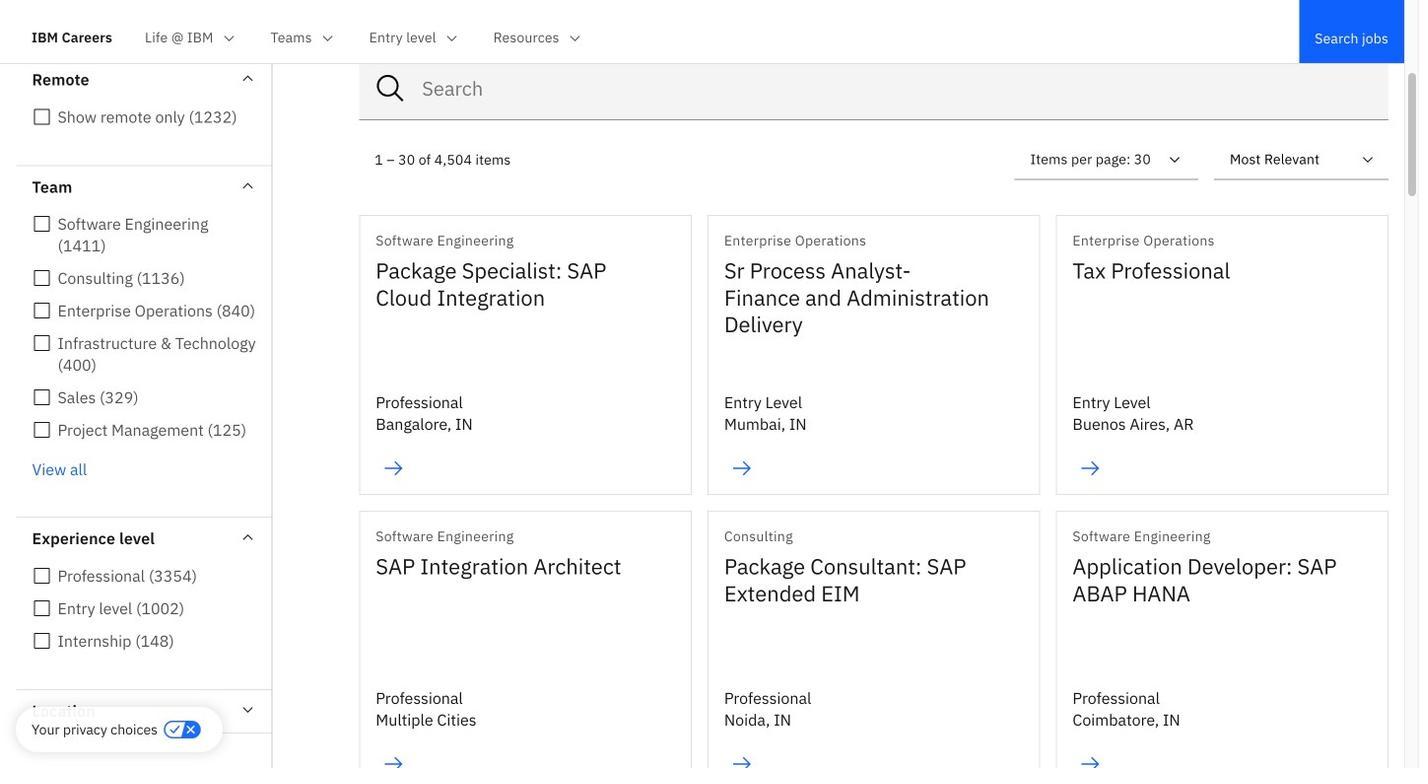 Task type: describe. For each thing, give the bounding box(es) containing it.
your privacy choices element
[[32, 719, 158, 740]]



Task type: vqa. For each thing, say whether or not it's contained in the screenshot.
let's talk ELEMENT
no



